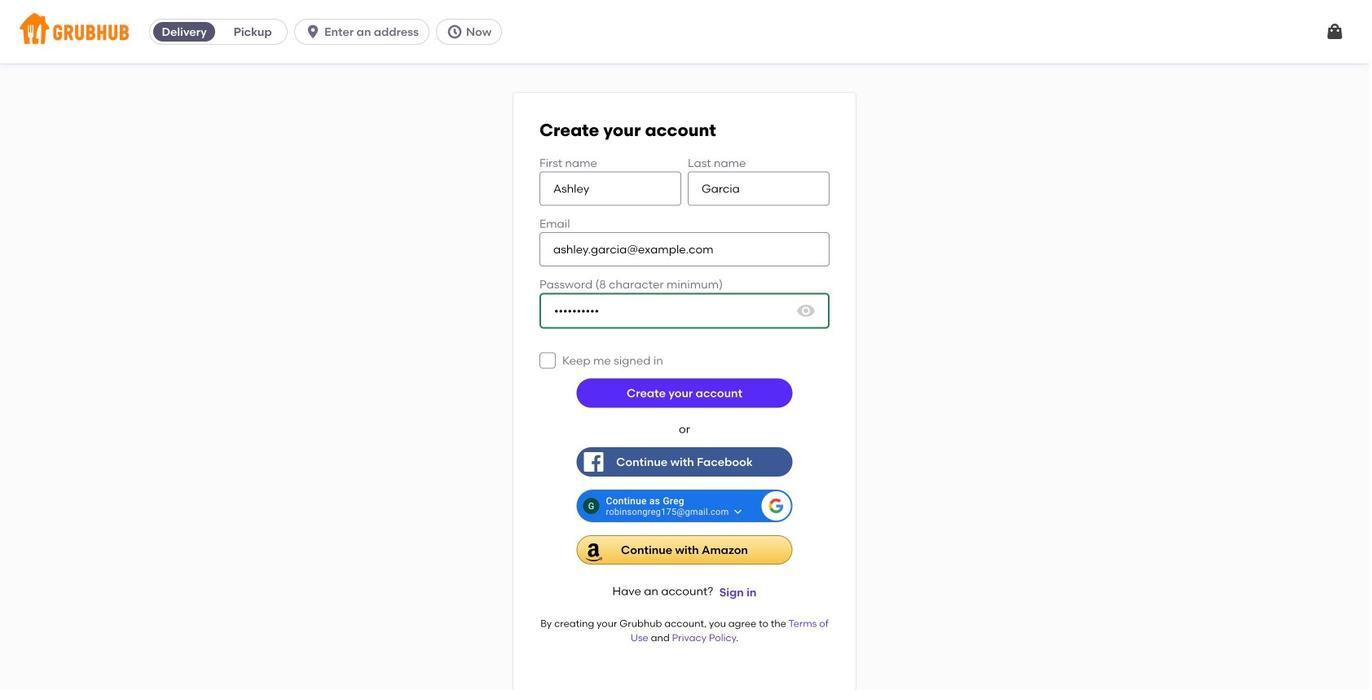 Task type: vqa. For each thing, say whether or not it's contained in the screenshot.
svg icon
yes



Task type: describe. For each thing, give the bounding box(es) containing it.
main navigation navigation
[[0, 0, 1369, 64]]

1 horizontal spatial svg image
[[447, 24, 463, 40]]



Task type: locate. For each thing, give the bounding box(es) containing it.
2 horizontal spatial svg image
[[796, 301, 816, 321]]

0 vertical spatial svg image
[[1325, 22, 1345, 42]]

1 vertical spatial svg image
[[543, 356, 553, 366]]

None password field
[[540, 293, 830, 329]]

0 horizontal spatial svg image
[[305, 24, 321, 40]]

svg image
[[1325, 22, 1345, 42], [543, 356, 553, 366]]

None text field
[[540, 171, 681, 206], [688, 171, 830, 206], [540, 171, 681, 206], [688, 171, 830, 206]]

1 horizontal spatial svg image
[[1325, 22, 1345, 42]]

svg image
[[305, 24, 321, 40], [447, 24, 463, 40], [796, 301, 816, 321]]

0 horizontal spatial svg image
[[543, 356, 553, 366]]

svg image inside main navigation navigation
[[1325, 22, 1345, 42]]

None email field
[[540, 232, 830, 267]]



